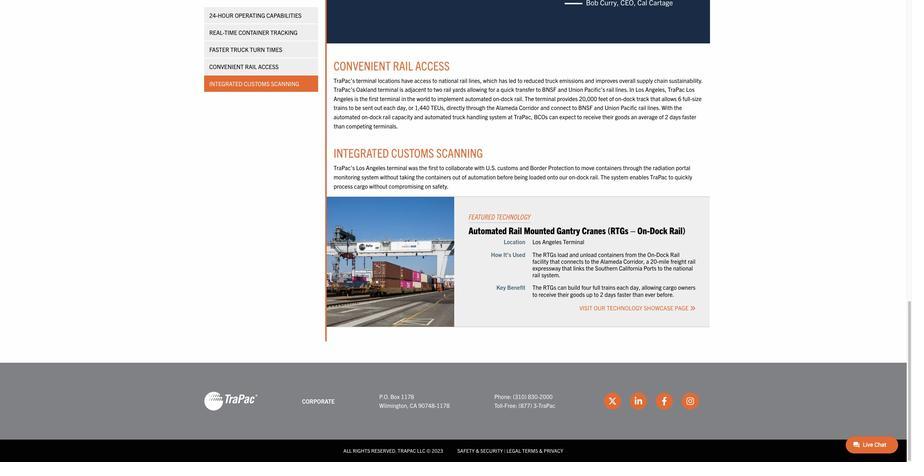 Task type: vqa. For each thing, say whether or not it's contained in the screenshot.
enables
yes



Task type: describe. For each thing, give the bounding box(es) containing it.
access inside convenient rail access link
[[258, 63, 279, 70]]

llc
[[417, 448, 426, 455]]

real-time container tracking
[[209, 29, 298, 36]]

1 horizontal spatial convenient rail access
[[334, 58, 450, 73]]

to right benefit
[[533, 291, 538, 298]]

owners
[[679, 284, 696, 291]]

can inside trapac's terminal locations have access to national rail lines, which has led to reduced truck emissions and improves overall supply chain sustainability. trapac's oakland terminal is adjacent to two rail yards allowing for a quick transfer to bnsf and union pacific's rail lines. in los angeles, trapac los angeles is the first terminal in the world to implement automated on-dock rail. the terminal provides 20,000 feet of on-dock track that allows 6 full-size trains to be sent out each day, or 1,440 teus, directly through the alameda corridor and connect to bnsf and union pacific rail lines. with the automated on-dock rail capacity and automated truck handling system at trapac, bcos can expect to receive their goods an average of 2 days faster than competing terminals.
[[550, 113, 559, 121]]

all rights reserved. trapac llc © 2023
[[344, 448, 444, 455]]

first inside trapac's terminal locations have access to national rail lines, which has led to reduced truck emissions and improves overall supply chain sustainability. trapac's oakland terminal is adjacent to two rail yards allowing for a quick transfer to bnsf and union pacific's rail lines. in los angeles, trapac los angeles is the first terminal in the world to implement automated on-dock rail. the terminal provides 20,000 feet of on-dock track that allows 6 full-size trains to be sent out each day, or 1,440 teus, directly through the alameda corridor and connect to bnsf and union pacific rail lines. with the automated on-dock rail capacity and automated truck handling system at trapac, bcos can expect to receive their goods an average of 2 days faster than competing terminals.
[[369, 95, 379, 102]]

corridor,
[[624, 258, 645, 265]]

transfer
[[516, 86, 535, 93]]

0 vertical spatial union
[[569, 86, 584, 93]]

0 horizontal spatial convenient
[[209, 63, 244, 70]]

rights
[[353, 448, 370, 455]]

24-hour operating capabilities
[[209, 12, 302, 19]]

southern
[[596, 265, 618, 272]]

each inside the rtgs can build four full trains each day, allowing cargo owners to receive their goods up to 2 days faster than ever before.
[[617, 284, 629, 291]]

quickly
[[675, 174, 693, 181]]

0 vertical spatial without
[[380, 174, 399, 181]]

to up expect at the top right
[[573, 104, 578, 111]]

enables
[[630, 174, 649, 181]]

0 vertical spatial of
[[610, 95, 614, 102]]

dock down quick
[[501, 95, 513, 102]]

page
[[675, 305, 689, 312]]

1 vertical spatial bnsf
[[579, 104, 593, 111]]

for
[[489, 86, 496, 93]]

terminal left in
[[380, 95, 400, 102]]

rail up terminals.
[[383, 113, 391, 121]]

(877)
[[519, 403, 533, 410]]

was
[[409, 165, 418, 172]]

convenient rail access link
[[204, 58, 318, 75]]

dock down sent
[[370, 113, 382, 121]]

expect
[[560, 113, 576, 121]]

phone:
[[495, 394, 512, 401]]

move
[[582, 165, 595, 172]]

average
[[639, 113, 658, 121]]

a inside the rtgs load and unload containers from the on-dock rail facility that connects to the alameda corridor, a 20-mile freight rail expressway that links the southern california ports to the national rail system.
[[647, 258, 650, 265]]

1 vertical spatial 1178
[[437, 403, 450, 410]]

competing
[[346, 123, 372, 130]]

world
[[417, 95, 430, 102]]

rail up have
[[393, 58, 413, 73]]

first inside the trapac's los angeles terminal was the first to collaborate with u.s. customs and border protection to move containers through the radiation portal monitoring system without taking the containers out of automation before being loaded onto our on-dock rail. the system enables trapac to quickly process cargo without compromising on safety.
[[429, 165, 438, 172]]

rail inside the rtgs load and unload containers from the on-dock rail facility that connects to the alameda corridor, a 20-mile freight rail expressway that links the southern california ports to the national rail system.
[[671, 251, 680, 258]]

0 horizontal spatial bnsf
[[543, 86, 557, 93]]

containers inside the rtgs load and unload containers from the on-dock rail facility that connects to the alameda corridor, a 20-mile freight rail expressway that links the southern california ports to the national rail system.
[[599, 251, 625, 258]]

automated
[[469, 225, 507, 236]]

location
[[504, 239, 526, 246]]

system inside trapac's terminal locations have access to national rail lines, which has led to reduced truck emissions and improves overall supply chain sustainability. trapac's oakland terminal is adjacent to two rail yards allowing for a quick transfer to bnsf and union pacific's rail lines. in los angeles, trapac los angeles is the first terminal in the world to implement automated on-dock rail. the terminal provides 20,000 feet of on-dock track that allows 6 full-size trains to be sent out each day, or 1,440 teus, directly through the alameda corridor and connect to bnsf and union pacific rail lines. with the automated on-dock rail capacity and automated truck handling system at trapac, bcos can expect to receive their goods an average of 2 days faster than competing terminals.
[[490, 113, 507, 121]]

1 horizontal spatial that
[[562, 265, 572, 272]]

times
[[266, 46, 283, 53]]

out inside trapac's terminal locations have access to national rail lines, which has led to reduced truck emissions and improves overall supply chain sustainability. trapac's oakland terminal is adjacent to two rail yards allowing for a quick transfer to bnsf and union pacific's rail lines. in los angeles, trapac los angeles is the first terminal in the world to implement automated on-dock rail. the terminal provides 20,000 feet of on-dock track that allows 6 full-size trains to be sent out each day, or 1,440 teus, directly through the alameda corridor and connect to bnsf and union pacific rail lines. with the automated on-dock rail capacity and automated truck handling system at trapac, bcos can expect to receive their goods an average of 2 days faster than competing terminals.
[[375, 104, 383, 111]]

showcase
[[644, 305, 674, 312]]

1 horizontal spatial union
[[605, 104, 620, 111]]

and up pacific's
[[586, 77, 595, 84]]

ever
[[646, 291, 656, 298]]

taking
[[400, 174, 415, 181]]

0 vertical spatial containers
[[596, 165, 622, 172]]

the inside the rtgs can build four full trains each day, allowing cargo owners to receive their goods up to 2 days faster than ever before.
[[533, 284, 542, 291]]

to left collaborate
[[440, 165, 445, 172]]

used
[[513, 251, 526, 258]]

trains inside trapac's terminal locations have access to national rail lines, which has led to reduced truck emissions and improves overall supply chain sustainability. trapac's oakland terminal is adjacent to two rail yards allowing for a quick transfer to bnsf and union pacific's rail lines. in los angeles, trapac los angeles is the first terminal in the world to implement automated on-dock rail. the terminal provides 20,000 feet of on-dock track that allows 6 full-size trains to be sent out each day, or 1,440 teus, directly through the alameda corridor and connect to bnsf and union pacific rail lines. with the automated on-dock rail capacity and automated truck handling system at trapac, bcos can expect to receive their goods an average of 2 days faster than competing terminals.
[[334, 104, 348, 111]]

corridor
[[519, 104, 540, 111]]

from
[[626, 251, 637, 258]]

pacific
[[621, 104, 638, 111]]

key benefit
[[497, 284, 526, 291]]

chain
[[655, 77, 668, 84]]

load
[[558, 251, 569, 258]]

0 horizontal spatial that
[[550, 258, 560, 265]]

day, inside the rtgs can build four full trains each day, allowing cargo owners to receive their goods up to 2 days faster than ever before.
[[631, 284, 641, 291]]

their inside the rtgs can build four full trains each day, allowing cargo owners to receive their goods up to 2 days faster than ever before.
[[558, 291, 569, 298]]

free:
[[505, 403, 518, 410]]

0 horizontal spatial 1178
[[401, 394, 414, 401]]

compromising
[[389, 183, 424, 190]]

full
[[593, 284, 601, 291]]

day, inside trapac's terminal locations have access to national rail lines, which has led to reduced truck emissions and improves overall supply chain sustainability. trapac's oakland terminal is adjacent to two rail yards allowing for a quick transfer to bnsf and union pacific's rail lines. in los angeles, trapac los angeles is the first terminal in the world to implement automated on-dock rail. the terminal provides 20,000 feet of on-dock track that allows 6 full-size trains to be sent out each day, or 1,440 teus, directly through the alameda corridor and connect to bnsf and union pacific rail lines. with the automated on-dock rail capacity and automated truck handling system at trapac, bcos can expect to receive their goods an average of 2 days faster than competing terminals.
[[397, 104, 408, 111]]

feet
[[599, 95, 608, 102]]

size
[[693, 95, 702, 102]]

track
[[637, 95, 650, 102]]

portal
[[676, 165, 691, 172]]

the inside trapac's terminal locations have access to national rail lines, which has led to reduced truck emissions and improves overall supply chain sustainability. trapac's oakland terminal is adjacent to two rail yards allowing for a quick transfer to bnsf and union pacific's rail lines. in los angeles, trapac los angeles is the first terminal in the world to implement automated on-dock rail. the terminal provides 20,000 feet of on-dock track that allows 6 full-size trains to be sent out each day, or 1,440 teus, directly through the alameda corridor and connect to bnsf and union pacific rail lines. with the automated on-dock rail capacity and automated truck handling system at trapac, bcos can expect to receive their goods an average of 2 days faster than competing terminals.
[[525, 95, 534, 102]]

rail right the two
[[444, 86, 452, 93]]

rail right "freight"
[[688, 258, 696, 265]]

faster inside trapac's terminal locations have access to national rail lines, which has led to reduced truck emissions and improves overall supply chain sustainability. trapac's oakland terminal is adjacent to two rail yards allowing for a quick transfer to bnsf and union pacific's rail lines. in los angeles, trapac los angeles is the first terminal in the world to implement automated on-dock rail. the terminal provides 20,000 feet of on-dock track that allows 6 full-size trains to be sent out each day, or 1,440 teus, directly through the alameda corridor and connect to bnsf and union pacific rail lines. with the automated on-dock rail capacity and automated truck handling system at trapac, bcos can expect to receive their goods an average of 2 days faster than competing terminals.
[[683, 113, 697, 121]]

supply
[[637, 77, 653, 84]]

can inside the rtgs can build four full trains each day, allowing cargo owners to receive their goods up to 2 days faster than ever before.
[[558, 284, 567, 291]]

pacific's
[[585, 86, 606, 93]]

key
[[497, 284, 506, 291]]

collaborate
[[446, 165, 473, 172]]

scanning inside "link"
[[271, 80, 299, 87]]

©
[[427, 448, 431, 455]]

real-
[[209, 29, 225, 36]]

security
[[481, 448, 503, 455]]

20-
[[651, 258, 659, 265]]

links
[[574, 265, 585, 272]]

terminal up oakland
[[357, 77, 377, 84]]

has
[[499, 77, 508, 84]]

1 horizontal spatial automated
[[425, 113, 452, 121]]

footer containing p.o. box 1178
[[0, 363, 907, 463]]

how it's used
[[491, 251, 526, 258]]

cargo inside the trapac's los angeles terminal was the first to collaborate with u.s. customs and border protection to move containers through the radiation portal monitoring system without taking the containers out of automation before being loaded onto our on-dock rail. the system enables trapac to quickly process cargo without compromising on safety.
[[354, 183, 368, 190]]

to left the two
[[428, 86, 433, 93]]

on- down for
[[493, 95, 501, 102]]

(rtgs
[[608, 225, 629, 236]]

our
[[560, 174, 568, 181]]

before
[[498, 174, 513, 181]]

los right in
[[636, 86, 645, 93]]

or
[[409, 104, 414, 111]]

0 horizontal spatial is
[[355, 95, 359, 102]]

toll-
[[495, 403, 505, 410]]

their inside trapac's terminal locations have access to national rail lines, which has led to reduced truck emissions and improves overall supply chain sustainability. trapac's oakland terminal is adjacent to two rail yards allowing for a quick transfer to bnsf and union pacific's rail lines. in los angeles, trapac los angeles is the first terminal in the world to implement automated on-dock rail. the terminal provides 20,000 feet of on-dock track that allows 6 full-size trains to be sent out each day, or 1,440 teus, directly through the alameda corridor and connect to bnsf and union pacific rail lines. with the automated on-dock rail capacity and automated truck handling system at trapac, bcos can expect to receive their goods an average of 2 days faster than competing terminals.
[[603, 113, 614, 121]]

0 vertical spatial is
[[400, 86, 404, 93]]

improves
[[596, 77, 619, 84]]

2 horizontal spatial system
[[612, 174, 629, 181]]

24-hour operating capabilities link
[[204, 7, 318, 24]]

to up the two
[[433, 77, 438, 84]]

2 inside trapac's terminal locations have access to national rail lines, which has led to reduced truck emissions and improves overall supply chain sustainability. trapac's oakland terminal is adjacent to two rail yards allowing for a quick transfer to bnsf and union pacific's rail lines. in los angeles, trapac los angeles is the first terminal in the world to implement automated on-dock rail. the terminal provides 20,000 feet of on-dock track that allows 6 full-size trains to be sent out each day, or 1,440 teus, directly through the alameda corridor and connect to bnsf and union pacific rail lines. with the automated on-dock rail capacity and automated truck handling system at trapac, bcos can expect to receive their goods an average of 2 days faster than competing terminals.
[[666, 113, 669, 121]]

process
[[334, 183, 353, 190]]

rail inside featured technology automated rail mounted gantry cranes (rtgs – on-dock rail)
[[509, 225, 522, 236]]

1 vertical spatial without
[[369, 183, 388, 190]]

to left be
[[349, 104, 354, 111]]

visit
[[580, 305, 593, 312]]

rail down the track
[[639, 104, 647, 111]]

to right led
[[518, 77, 523, 84]]

0 horizontal spatial system
[[362, 174, 379, 181]]

receive inside trapac's terminal locations have access to national rail lines, which has led to reduced truck emissions and improves overall supply chain sustainability. trapac's oakland terminal is adjacent to two rail yards allowing for a quick transfer to bnsf and union pacific's rail lines. in los angeles, trapac los angeles is the first terminal in the world to implement automated on-dock rail. the terminal provides 20,000 feet of on-dock track that allows 6 full-size trains to be sent out each day, or 1,440 teus, directly through the alameda corridor and connect to bnsf and union pacific rail lines. with the automated on-dock rail capacity and automated truck handling system at trapac, bcos can expect to receive their goods an average of 2 days faster than competing terminals.
[[584, 113, 602, 121]]

1 vertical spatial of
[[660, 113, 664, 121]]

capacity
[[392, 113, 413, 121]]

rail down facility
[[533, 272, 541, 279]]

1 horizontal spatial customs
[[392, 145, 434, 161]]

faster inside the rtgs can build four full trains each day, allowing cargo owners to receive their goods up to 2 days faster than ever before.
[[618, 291, 632, 298]]

and up bcos
[[541, 104, 550, 111]]

rail. inside the trapac's los angeles terminal was the first to collaborate with u.s. customs and border protection to move containers through the radiation portal monitoring system without taking the containers out of automation before being loaded onto our on-dock rail. the system enables trapac to quickly process cargo without compromising on safety.
[[591, 174, 600, 181]]

box
[[391, 394, 400, 401]]

1 vertical spatial integrated
[[334, 145, 389, 161]]

and inside the trapac's los angeles terminal was the first to collaborate with u.s. customs and border protection to move containers through the radiation portal monitoring system without taking the containers out of automation before being loaded onto our on-dock rail. the system enables trapac to quickly process cargo without compromising on safety.
[[520, 165, 529, 172]]

receive inside the rtgs can build four full trains each day, allowing cargo owners to receive their goods up to 2 days faster than ever before.
[[539, 291, 557, 298]]

privacy
[[544, 448, 564, 455]]

terminal
[[564, 239, 585, 246]]

operating
[[235, 12, 265, 19]]

and down 1,440
[[414, 113, 424, 121]]

featured technology automated rail mounted gantry cranes (rtgs – on-dock rail)
[[469, 213, 686, 236]]

on- inside the rtgs load and unload containers from the on-dock rail facility that connects to the alameda corridor, a 20-mile freight rail expressway that links the southern california ports to the national rail system.
[[648, 251, 657, 258]]

2023
[[432, 448, 444, 455]]

terms
[[523, 448, 539, 455]]

to right 'links'
[[585, 258, 590, 265]]

to left the move
[[576, 165, 580, 172]]

wilmington,
[[380, 403, 409, 410]]

1 horizontal spatial technology
[[607, 305, 643, 312]]

allowing inside the rtgs can build four full trains each day, allowing cargo owners to receive their goods up to 2 days faster than ever before.
[[642, 284, 662, 291]]

p.o. box 1178 wilmington, ca 90748-1178
[[380, 394, 450, 410]]

2 horizontal spatial automated
[[465, 95, 492, 102]]

of inside the trapac's los angeles terminal was the first to collaborate with u.s. customs and border protection to move containers through the radiation portal monitoring system without taking the containers out of automation before being loaded onto our on-dock rail. the system enables trapac to quickly process cargo without compromising on safety.
[[462, 174, 467, 181]]

1 horizontal spatial integrated customs scanning
[[334, 145, 483, 161]]

customs
[[498, 165, 519, 172]]

national inside the rtgs load and unload containers from the on-dock rail facility that connects to the alameda corridor, a 20-mile freight rail expressway that links the southern california ports to the national rail system.
[[674, 265, 694, 272]]

trapac inside trapac's terminal locations have access to national rail lines, which has led to reduced truck emissions and improves overall supply chain sustainability. trapac's oakland terminal is adjacent to two rail yards allowing for a quick transfer to bnsf and union pacific's rail lines. in los angeles, trapac los angeles is the first terminal in the world to implement automated on-dock rail. the terminal provides 20,000 feet of on-dock track that allows 6 full-size trains to be sent out each day, or 1,440 teus, directly through the alameda corridor and connect to bnsf and union pacific rail lines. with the automated on-dock rail capacity and automated truck handling system at trapac, bcos can expect to receive their goods an average of 2 days faster than competing terminals.
[[668, 86, 685, 93]]

trapac inside the trapac's los angeles terminal was the first to collaborate with u.s. customs and border protection to move containers through the radiation portal monitoring system without taking the containers out of automation before being loaded onto our on-dock rail. the system enables trapac to quickly process cargo without compromising on safety.
[[651, 174, 668, 181]]

to right up
[[594, 291, 599, 298]]

phone: (310) 830-2000 toll-free: (877) 3-trapac
[[495, 394, 556, 410]]

time
[[225, 29, 237, 36]]

national inside trapac's terminal locations have access to national rail lines, which has led to reduced truck emissions and improves overall supply chain sustainability. trapac's oakland terminal is adjacent to two rail yards allowing for a quick transfer to bnsf and union pacific's rail lines. in los angeles, trapac los angeles is the first terminal in the world to implement automated on-dock rail. the terminal provides 20,000 feet of on-dock track that allows 6 full-size trains to be sent out each day, or 1,440 teus, directly through the alameda corridor and connect to bnsf and union pacific rail lines. with the automated on-dock rail capacity and automated truck handling system at trapac, bcos can expect to receive their goods an average of 2 days faster than competing terminals.
[[439, 77, 459, 84]]

each inside trapac's terminal locations have access to national rail lines, which has led to reduced truck emissions and improves overall supply chain sustainability. trapac's oakland terminal is adjacent to two rail yards allowing for a quick transfer to bnsf and union pacific's rail lines. in los angeles, trapac los angeles is the first terminal in the world to implement automated on-dock rail. the terminal provides 20,000 feet of on-dock track that allows 6 full-size trains to be sent out each day, or 1,440 teus, directly through the alameda corridor and connect to bnsf and union pacific rail lines. with the automated on-dock rail capacity and automated truck handling system at trapac, bcos can expect to receive their goods an average of 2 days faster than competing terminals.
[[384, 104, 396, 111]]

corporate image
[[204, 392, 258, 412]]

loaded
[[530, 174, 546, 181]]

the inside the rtgs load and unload containers from the on-dock rail facility that connects to the alameda corridor, a 20-mile freight rail expressway that links the southern california ports to the national rail system.
[[533, 251, 542, 258]]

the inside the trapac's los angeles terminal was the first to collaborate with u.s. customs and border protection to move containers through the radiation portal monitoring system without taking the containers out of automation before being loaded onto our on-dock rail. the system enables trapac to quickly process cargo without compromising on safety.
[[601, 174, 610, 181]]

technology inside featured technology automated rail mounted gantry cranes (rtgs – on-dock rail)
[[497, 213, 531, 222]]

1 horizontal spatial convenient
[[334, 58, 391, 73]]

convenient rail access inside convenient rail access link
[[209, 63, 279, 70]]

unload
[[581, 251, 597, 258]]

sustainability.
[[670, 77, 703, 84]]

solid image
[[691, 306, 696, 312]]



Task type: locate. For each thing, give the bounding box(es) containing it.
1 horizontal spatial bnsf
[[579, 104, 593, 111]]

trapac down 'radiation'
[[651, 174, 668, 181]]

terminal inside the trapac's los angeles terminal was the first to collaborate with u.s. customs and border protection to move containers through the radiation portal monitoring system without taking the containers out of automation before being loaded onto our on-dock rail. the system enables trapac to quickly process cargo without compromising on safety.
[[387, 165, 408, 172]]

safety & security | legal terms & privacy
[[458, 448, 564, 455]]

1 vertical spatial lines.
[[648, 104, 661, 111]]

cranes
[[582, 225, 606, 236]]

0 vertical spatial trains
[[334, 104, 348, 111]]

onto
[[548, 174, 559, 181]]

in
[[402, 95, 406, 102]]

out right sent
[[375, 104, 383, 111]]

our
[[594, 305, 606, 312]]

rail down faster truck turn times
[[245, 63, 257, 70]]

1 horizontal spatial national
[[674, 265, 694, 272]]

access down times
[[258, 63, 279, 70]]

legal
[[507, 448, 521, 455]]

legal terms & privacy link
[[507, 448, 564, 455]]

terminal up connect
[[536, 95, 556, 102]]

days down with at the right top
[[670, 113, 681, 121]]

system left at
[[490, 113, 507, 121]]

0 horizontal spatial through
[[467, 104, 486, 111]]

trapac's inside the trapac's los angeles terminal was the first to collaborate with u.s. customs and border protection to move containers through the radiation portal monitoring system without taking the containers out of automation before being loaded onto our on-dock rail. the system enables trapac to quickly process cargo without compromising on safety.
[[334, 165, 355, 172]]

tracking
[[271, 29, 298, 36]]

0 horizontal spatial customs
[[244, 80, 270, 87]]

being
[[515, 174, 528, 181]]

0 horizontal spatial integrated customs scanning
[[209, 80, 299, 87]]

system.
[[542, 272, 561, 279]]

rail. inside trapac's terminal locations have access to national rail lines, which has led to reduced truck emissions and improves overall supply chain sustainability. trapac's oakland terminal is adjacent to two rail yards allowing for a quick transfer to bnsf and union pacific's rail lines. in los angeles, trapac los angeles is the first terminal in the world to implement automated on-dock rail. the terminal provides 20,000 feet of on-dock track that allows 6 full-size trains to be sent out each day, or 1,440 teus, directly through the alameda corridor and connect to bnsf and union pacific rail lines. with the automated on-dock rail capacity and automated truck handling system at trapac, bcos can expect to receive their goods an average of 2 days faster than competing terminals.
[[515, 95, 524, 102]]

1 vertical spatial allowing
[[642, 284, 662, 291]]

1 vertical spatial rtgs
[[544, 284, 557, 291]]

1 vertical spatial a
[[647, 258, 650, 265]]

0 horizontal spatial angeles
[[334, 95, 353, 102]]

2 inside the rtgs can build four full trains each day, allowing cargo owners to receive their goods up to 2 days faster than ever before.
[[601, 291, 604, 298]]

0 vertical spatial dock
[[650, 225, 668, 236]]

terminal up taking
[[387, 165, 408, 172]]

1 vertical spatial trains
[[602, 284, 616, 291]]

with
[[475, 165, 485, 172]]

can down connect
[[550, 113, 559, 121]]

monitoring
[[334, 174, 360, 181]]

trapac,
[[514, 113, 533, 121]]

allows
[[662, 95, 677, 102]]

0 horizontal spatial lines.
[[616, 86, 629, 93]]

the up expressway
[[533, 251, 542, 258]]

access
[[416, 58, 450, 73], [258, 63, 279, 70]]

integrated customs scanning link
[[204, 76, 318, 92]]

0 horizontal spatial rail.
[[515, 95, 524, 102]]

0 vertical spatial national
[[439, 77, 459, 84]]

the rtgs load and unload containers from the on-dock rail facility that connects to the alameda corridor, a 20-mile freight rail expressway that links the southern california ports to the national rail system.
[[533, 251, 696, 279]]

four
[[582, 284, 592, 291]]

20,000
[[580, 95, 598, 102]]

trapac inside the phone: (310) 830-2000 toll-free: (877) 3-trapac
[[539, 403, 556, 410]]

scanning down convenient rail access link
[[271, 80, 299, 87]]

truck right reduced
[[546, 77, 559, 84]]

to right ports at the right
[[658, 265, 663, 272]]

their down system.
[[558, 291, 569, 298]]

convenient rail access
[[334, 58, 450, 73], [209, 63, 279, 70]]

trapac down 2000
[[539, 403, 556, 410]]

0 horizontal spatial their
[[558, 291, 569, 298]]

each
[[384, 104, 396, 111], [617, 284, 629, 291]]

rail
[[460, 77, 468, 84], [444, 86, 452, 93], [607, 86, 615, 93], [639, 104, 647, 111], [383, 113, 391, 121], [688, 258, 696, 265], [533, 272, 541, 279]]

sent
[[363, 104, 373, 111]]

2 vertical spatial trapac
[[539, 403, 556, 410]]

receive down system.
[[539, 291, 557, 298]]

0 horizontal spatial union
[[569, 86, 584, 93]]

1 horizontal spatial rail.
[[591, 174, 600, 181]]

that up system.
[[550, 258, 560, 265]]

p.o.
[[380, 394, 389, 401]]

1 horizontal spatial than
[[633, 291, 644, 298]]

container
[[239, 29, 269, 36]]

can left build
[[558, 284, 567, 291]]

directly
[[447, 104, 465, 111]]

angeles inside trapac's terminal locations have access to national rail lines, which has led to reduced truck emissions and improves overall supply chain sustainability. trapac's oakland terminal is adjacent to two rail yards allowing for a quick transfer to bnsf and union pacific's rail lines. in los angeles, trapac los angeles is the first terminal in the world to implement automated on-dock rail. the terminal provides 20,000 feet of on-dock track that allows 6 full-size trains to be sent out each day, or 1,440 teus, directly through the alameda corridor and connect to bnsf and union pacific rail lines. with the automated on-dock rail capacity and automated truck handling system at trapac, bcos can expect to receive their goods an average of 2 days faster than competing terminals.
[[334, 95, 353, 102]]

all
[[344, 448, 352, 455]]

facility
[[533, 258, 549, 265]]

reserved.
[[372, 448, 397, 455]]

alameda inside trapac's terminal locations have access to national rail lines, which has led to reduced truck emissions and improves overall supply chain sustainability. trapac's oakland terminal is adjacent to two rail yards allowing for a quick transfer to bnsf and union pacific's rail lines. in los angeles, trapac los angeles is the first terminal in the world to implement automated on-dock rail. the terminal provides 20,000 feet of on-dock track that allows 6 full-size trains to be sent out each day, or 1,440 teus, directly through the alameda corridor and connect to bnsf and union pacific rail lines. with the automated on-dock rail capacity and automated truck handling system at trapac, bcos can expect to receive their goods an average of 2 days faster than competing terminals.
[[496, 104, 518, 111]]

1 horizontal spatial alameda
[[601, 258, 623, 265]]

1 vertical spatial scanning
[[437, 145, 483, 161]]

trains
[[334, 104, 348, 111], [602, 284, 616, 291]]

1 vertical spatial 2
[[601, 291, 604, 298]]

day,
[[397, 104, 408, 111], [631, 284, 641, 291]]

alameda left from
[[601, 258, 623, 265]]

through inside trapac's terminal locations have access to national rail lines, which has led to reduced truck emissions and improves overall supply chain sustainability. trapac's oakland terminal is adjacent to two rail yards allowing for a quick transfer to bnsf and union pacific's rail lines. in los angeles, trapac los angeles is the first terminal in the world to implement automated on-dock rail. the terminal provides 20,000 feet of on-dock track that allows 6 full-size trains to be sent out each day, or 1,440 teus, directly through the alameda corridor and connect to bnsf and union pacific rail lines. with the automated on-dock rail capacity and automated truck handling system at trapac, bcos can expect to receive their goods an average of 2 days faster than competing terminals.
[[467, 104, 486, 111]]

truck down directly
[[453, 113, 466, 121]]

dock left "freight"
[[657, 251, 670, 258]]

0 horizontal spatial technology
[[497, 213, 531, 222]]

locations
[[378, 77, 400, 84]]

1 horizontal spatial receive
[[584, 113, 602, 121]]

containers up "safety."
[[426, 174, 452, 181]]

0 horizontal spatial convenient rail access
[[209, 63, 279, 70]]

1 vertical spatial rail.
[[591, 174, 600, 181]]

1 vertical spatial out
[[453, 174, 461, 181]]

0 vertical spatial allowing
[[468, 86, 488, 93]]

1 vertical spatial national
[[674, 265, 694, 272]]

the rtgs can build four full trains each day, allowing cargo owners to receive their goods up to 2 days faster than ever before.
[[533, 284, 696, 298]]

two
[[434, 86, 443, 93]]

2 trapac's from the top
[[334, 86, 355, 93]]

0 horizontal spatial cargo
[[354, 183, 368, 190]]

0 vertical spatial days
[[670, 113, 681, 121]]

the left the enables at the right top of page
[[601, 174, 610, 181]]

lines. left in
[[616, 86, 629, 93]]

receive down 20,000
[[584, 113, 602, 121]]

alameda
[[496, 104, 518, 111], [601, 258, 623, 265]]

0 horizontal spatial first
[[369, 95, 379, 102]]

0 horizontal spatial than
[[334, 123, 345, 130]]

2 horizontal spatial that
[[651, 95, 661, 102]]

u.s.
[[486, 165, 497, 172]]

technology up location
[[497, 213, 531, 222]]

0 horizontal spatial automated
[[334, 113, 361, 121]]

full-
[[683, 95, 693, 102]]

truck
[[231, 46, 249, 53]]

1 rtgs from the top
[[544, 251, 557, 258]]

angeles
[[334, 95, 353, 102], [366, 165, 386, 172], [543, 239, 562, 246]]

1 horizontal spatial first
[[429, 165, 438, 172]]

days right "full"
[[605, 291, 616, 298]]

rtgs left the load
[[544, 251, 557, 258]]

integrated customs scanning inside "link"
[[209, 80, 299, 87]]

terminal down locations
[[378, 86, 399, 93]]

2 horizontal spatial angeles
[[543, 239, 562, 246]]

than
[[334, 123, 345, 130], [633, 291, 644, 298]]

1 vertical spatial goods
[[571, 291, 585, 298]]

0 vertical spatial technology
[[497, 213, 531, 222]]

0 vertical spatial each
[[384, 104, 396, 111]]

dock
[[501, 95, 513, 102], [624, 95, 636, 102], [370, 113, 382, 121], [577, 174, 589, 181]]

customs inside "link"
[[244, 80, 270, 87]]

1 horizontal spatial access
[[416, 58, 450, 73]]

bnsf down reduced
[[543, 86, 557, 93]]

0 vertical spatial out
[[375, 104, 383, 111]]

0 horizontal spatial truck
[[453, 113, 466, 121]]

of right feet on the top of page
[[610, 95, 614, 102]]

and down feet on the top of page
[[595, 104, 604, 111]]

0 horizontal spatial out
[[375, 104, 383, 111]]

national up the two
[[439, 77, 459, 84]]

on- down sent
[[362, 113, 370, 121]]

on- inside the trapac's los angeles terminal was the first to collaborate with u.s. customs and border protection to move containers through the radiation portal monitoring system without taking the containers out of automation before being loaded onto our on-dock rail. the system enables trapac to quickly process cargo without compromising on safety.
[[569, 174, 577, 181]]

visit our technology showcase page
[[580, 305, 691, 312]]

allowing
[[468, 86, 488, 93], [642, 284, 662, 291]]

the up corridor
[[525, 95, 534, 102]]

cargo inside the rtgs can build four full trains each day, allowing cargo owners to receive their goods up to 2 days faster than ever before.
[[664, 284, 677, 291]]

than left ever
[[633, 291, 644, 298]]

faster up visit our technology showcase page
[[618, 291, 632, 298]]

2 down with at the right top
[[666, 113, 669, 121]]

2 rtgs from the top
[[544, 284, 557, 291]]

1 vertical spatial day,
[[631, 284, 641, 291]]

dock inside the trapac's los angeles terminal was the first to collaborate with u.s. customs and border protection to move containers through the radiation portal monitoring system without taking the containers out of automation before being loaded onto our on-dock rail. the system enables trapac to quickly process cargo without compromising on safety.
[[577, 174, 589, 181]]

830-
[[528, 394, 540, 401]]

of down collaborate
[[462, 174, 467, 181]]

mounted
[[524, 225, 555, 236]]

1 horizontal spatial integrated
[[334, 145, 389, 161]]

integrated inside "link"
[[209, 80, 243, 87]]

footer
[[0, 363, 907, 463]]

than inside the rtgs can build four full trains each day, allowing cargo owners to receive their goods up to 2 days faster than ever before.
[[633, 291, 644, 298]]

day, left ever
[[631, 284, 641, 291]]

0 vertical spatial trapac
[[668, 86, 685, 93]]

integrated customs scanning down convenient rail access link
[[209, 80, 299, 87]]

access
[[415, 77, 432, 84]]

automated down for
[[465, 95, 492, 102]]

system left the enables at the right top of page
[[612, 174, 629, 181]]

their down feet on the top of page
[[603, 113, 614, 121]]

days inside the rtgs can build four full trains each day, allowing cargo owners to receive their goods up to 2 days faster than ever before.
[[605, 291, 616, 298]]

handling
[[467, 113, 488, 121]]

trapac's for convenient rail access
[[334, 77, 355, 84]]

1 vertical spatial through
[[624, 165, 643, 172]]

border
[[531, 165, 547, 172]]

0 vertical spatial 2
[[666, 113, 669, 121]]

alameda up at
[[496, 104, 518, 111]]

first up sent
[[369, 95, 379, 102]]

each up "capacity"
[[384, 104, 396, 111]]

day, left or at the top left of page
[[397, 104, 408, 111]]

los down mounted on the right
[[533, 239, 541, 246]]

1 vertical spatial integrated customs scanning
[[334, 145, 483, 161]]

provides
[[557, 95, 578, 102]]

1 vertical spatial their
[[558, 291, 569, 298]]

and up provides
[[558, 86, 568, 93]]

1 horizontal spatial truck
[[546, 77, 559, 84]]

automated down be
[[334, 113, 361, 121]]

allowing inside trapac's terminal locations have access to national rail lines, which has led to reduced truck emissions and improves overall supply chain sustainability. trapac's oakland terminal is adjacent to two rail yards allowing for a quick transfer to bnsf and union pacific's rail lines. in los angeles, trapac los angeles is the first terminal in the world to implement automated on-dock rail. the terminal provides 20,000 feet of on-dock track that allows 6 full-size trains to be sent out each day, or 1,440 teus, directly through the alameda corridor and connect to bnsf and union pacific rail lines. with the automated on-dock rail capacity and automated truck handling system at trapac, bcos can expect to receive their goods an average of 2 days faster than competing terminals.
[[468, 86, 488, 93]]

0 horizontal spatial scanning
[[271, 80, 299, 87]]

trapac's los angeles terminal was the first to collaborate with u.s. customs and border protection to move containers through the radiation portal monitoring system without taking the containers out of automation before being loaded onto our on-dock rail. the system enables trapac to quickly process cargo without compromising on safety.
[[334, 165, 693, 190]]

to right expect at the top right
[[578, 113, 583, 121]]

0 vertical spatial customs
[[244, 80, 270, 87]]

1 vertical spatial faster
[[618, 291, 632, 298]]

rtgs for load
[[544, 251, 557, 258]]

adjacent
[[405, 86, 426, 93]]

2 & from the left
[[540, 448, 543, 455]]

terminals.
[[374, 123, 398, 130]]

0 vertical spatial angeles
[[334, 95, 353, 102]]

dock down the move
[[577, 174, 589, 181]]

1 vertical spatial trapac
[[651, 174, 668, 181]]

alameda inside the rtgs load and unload containers from the on-dock rail facility that connects to the alameda corridor, a 20-mile freight rail expressway that links the southern california ports to the national rail system.
[[601, 258, 623, 265]]

customs up was
[[392, 145, 434, 161]]

dock up pacific
[[624, 95, 636, 102]]

up
[[587, 291, 593, 298]]

to down reduced
[[536, 86, 541, 93]]

a
[[497, 86, 500, 93], [647, 258, 650, 265]]

(310)
[[513, 394, 527, 401]]

containers up southern
[[599, 251, 625, 258]]

rail up yards
[[460, 77, 468, 84]]

1 trapac's from the top
[[334, 77, 355, 84]]

scanning
[[271, 80, 299, 87], [437, 145, 483, 161]]

integrated down competing
[[334, 145, 389, 161]]

1 & from the left
[[476, 448, 480, 455]]

out down collaborate
[[453, 174, 461, 181]]

1 vertical spatial receive
[[539, 291, 557, 298]]

3 trapac's from the top
[[334, 165, 355, 172]]

0 vertical spatial than
[[334, 123, 345, 130]]

goods inside trapac's terminal locations have access to national rail lines, which has led to reduced truck emissions and improves overall supply chain sustainability. trapac's oakland terminal is adjacent to two rail yards allowing for a quick transfer to bnsf and union pacific's rail lines. in los angeles, trapac los angeles is the first terminal in the world to implement automated on-dock rail. the terminal provides 20,000 feet of on-dock track that allows 6 full-size trains to be sent out each day, or 1,440 teus, directly through the alameda corridor and connect to bnsf and union pacific rail lines. with the automated on-dock rail capacity and automated truck handling system at trapac, bcos can expect to receive their goods an average of 2 days faster than competing terminals.
[[616, 113, 630, 121]]

trains left be
[[334, 104, 348, 111]]

through up the enables at the right top of page
[[624, 165, 643, 172]]

featured
[[469, 213, 495, 222]]

cargo down monitoring
[[354, 183, 368, 190]]

1 horizontal spatial each
[[617, 284, 629, 291]]

1 vertical spatial each
[[617, 284, 629, 291]]

trapac
[[398, 448, 416, 455]]

1 horizontal spatial days
[[670, 113, 681, 121]]

first up "on"
[[429, 165, 438, 172]]

1 vertical spatial truck
[[453, 113, 466, 121]]

have
[[402, 77, 413, 84]]

convenient up oakland
[[334, 58, 391, 73]]

bcos
[[534, 113, 548, 121]]

days inside trapac's terminal locations have access to national rail lines, which has led to reduced truck emissions and improves overall supply chain sustainability. trapac's oakland terminal is adjacent to two rail yards allowing for a quick transfer to bnsf and union pacific's rail lines. in los angeles, trapac los angeles is the first terminal in the world to implement automated on-dock rail. the terminal provides 20,000 feet of on-dock track that allows 6 full-size trains to be sent out each day, or 1,440 teus, directly through the alameda corridor and connect to bnsf and union pacific rail lines. with the automated on-dock rail capacity and automated truck handling system at trapac, bcos can expect to receive their goods an average of 2 days faster than competing terminals.
[[670, 113, 681, 121]]

without left compromising on the left of page
[[369, 183, 388, 190]]

1 vertical spatial containers
[[426, 174, 452, 181]]

0 vertical spatial bnsf
[[543, 86, 557, 93]]

1 horizontal spatial cargo
[[664, 284, 677, 291]]

2 right up
[[601, 291, 604, 298]]

faster
[[209, 46, 229, 53]]

it's
[[504, 251, 512, 258]]

los up full- in the top right of the page
[[687, 86, 695, 93]]

cargo left owners
[[664, 284, 677, 291]]

0 vertical spatial day,
[[397, 104, 408, 111]]

to down the two
[[432, 95, 436, 102]]

0 vertical spatial truck
[[546, 77, 559, 84]]

that down angeles,
[[651, 95, 661, 102]]

convenient rail access up locations
[[334, 58, 450, 73]]

1 horizontal spatial system
[[490, 113, 507, 121]]

0 vertical spatial on-
[[638, 225, 650, 236]]

angeles inside the trapac's los angeles terminal was the first to collaborate with u.s. customs and border protection to move containers through the radiation portal monitoring system without taking the containers out of automation before being loaded onto our on-dock rail. the system enables trapac to quickly process cargo without compromising on safety.
[[366, 165, 386, 172]]

1 horizontal spatial faster
[[683, 113, 697, 121]]

0 horizontal spatial trains
[[334, 104, 348, 111]]

1178 right ca
[[437, 403, 450, 410]]

0 horizontal spatial national
[[439, 77, 459, 84]]

0 vertical spatial their
[[603, 113, 614, 121]]

1 vertical spatial alameda
[[601, 258, 623, 265]]

dock inside the rtgs load and unload containers from the on-dock rail facility that connects to the alameda corridor, a 20-mile freight rail expressway that links the southern california ports to the national rail system.
[[657, 251, 670, 258]]

that inside trapac's terminal locations have access to national rail lines, which has led to reduced truck emissions and improves overall supply chain sustainability. trapac's oakland terminal is adjacent to two rail yards allowing for a quick transfer to bnsf and union pacific's rail lines. in los angeles, trapac los angeles is the first terminal in the world to implement automated on-dock rail. the terminal provides 20,000 feet of on-dock track that allows 6 full-size trains to be sent out each day, or 1,440 teus, directly through the alameda corridor and connect to bnsf and union pacific rail lines. with the automated on-dock rail capacity and automated truck handling system at trapac, bcos can expect to receive their goods an average of 2 days faster than competing terminals.
[[651, 95, 661, 102]]

& right the terms in the bottom of the page
[[540, 448, 543, 455]]

0 vertical spatial a
[[497, 86, 500, 93]]

0 vertical spatial goods
[[616, 113, 630, 121]]

gantry
[[557, 225, 581, 236]]

0 horizontal spatial alameda
[[496, 104, 518, 111]]

in
[[630, 86, 635, 93]]

rtgs
[[544, 251, 557, 258], [544, 284, 557, 291]]

and inside the rtgs load and unload containers from the on-dock rail facility that connects to the alameda corridor, a 20-mile freight rail expressway that links the southern california ports to the national rail system.
[[570, 251, 579, 258]]

to down 'radiation'
[[669, 174, 674, 181]]

rail down improves
[[607, 86, 615, 93]]

0 horizontal spatial integrated
[[209, 80, 243, 87]]

faster truck turn times link
[[204, 41, 318, 58]]

rail up location
[[509, 225, 522, 236]]

through inside the trapac's los angeles terminal was the first to collaborate with u.s. customs and border protection to move containers through the radiation portal monitoring system without taking the containers out of automation before being loaded onto our on-dock rail. the system enables trapac to quickly process cargo without compromising on safety.
[[624, 165, 643, 172]]

trains inside the rtgs can build four full trains each day, allowing cargo owners to receive their goods up to 2 days faster than ever before.
[[602, 284, 616, 291]]

0 horizontal spatial days
[[605, 291, 616, 298]]

scanning up collaborate
[[437, 145, 483, 161]]

–
[[631, 225, 636, 236]]

national
[[439, 77, 459, 84], [674, 265, 694, 272]]

the
[[525, 95, 534, 102], [601, 174, 610, 181], [533, 251, 542, 258], [533, 284, 542, 291]]

visit our technology showcase page link
[[580, 305, 696, 312]]

los up monitoring
[[357, 165, 365, 172]]

on- inside featured technology automated rail mounted gantry cranes (rtgs – on-dock rail)
[[638, 225, 650, 236]]

rtgs inside the rtgs load and unload containers from the on-dock rail facility that connects to the alameda corridor, a 20-mile freight rail expressway that links the southern california ports to the national rail system.
[[544, 251, 557, 258]]

capabilities
[[267, 12, 302, 19]]

2
[[666, 113, 669, 121], [601, 291, 604, 298]]

on- up pacific
[[616, 95, 624, 102]]

goods inside the rtgs can build four full trains each day, allowing cargo owners to receive their goods up to 2 days faster than ever before.
[[571, 291, 585, 298]]

2 vertical spatial containers
[[599, 251, 625, 258]]

radiation
[[653, 165, 675, 172]]

trapac's for integrated customs scanning
[[334, 165, 355, 172]]

teus,
[[431, 104, 446, 111]]

out inside the trapac's los angeles terminal was the first to collaborate with u.s. customs and border protection to move containers through the radiation portal monitoring system without taking the containers out of automation before being loaded onto our on-dock rail. the system enables trapac to quickly process cargo without compromising on safety.
[[453, 174, 461, 181]]

a inside trapac's terminal locations have access to national rail lines, which has led to reduced truck emissions and improves overall supply chain sustainability. trapac's oakland terminal is adjacent to two rail yards allowing for a quick transfer to bnsf and union pacific's rail lines. in los angeles, trapac los angeles is the first terminal in the world to implement automated on-dock rail. the terminal provides 20,000 feet of on-dock track that allows 6 full-size trains to be sent out each day, or 1,440 teus, directly through the alameda corridor and connect to bnsf and union pacific rail lines. with the automated on-dock rail capacity and automated truck handling system at trapac, bcos can expect to receive their goods an average of 2 days faster than competing terminals.
[[497, 86, 500, 93]]

on- right our at the top of the page
[[569, 174, 577, 181]]

los inside the trapac's los angeles terminal was the first to collaborate with u.s. customs and border protection to move containers through the radiation portal monitoring system without taking the containers out of automation before being loaded onto our on-dock rail. the system enables trapac to quickly process cargo without compromising on safety.
[[357, 165, 365, 172]]

rtgs inside the rtgs can build four full trains each day, allowing cargo owners to receive their goods up to 2 days faster than ever before.
[[544, 284, 557, 291]]

0 vertical spatial trapac's
[[334, 77, 355, 84]]

1 vertical spatial union
[[605, 104, 620, 111]]

0 vertical spatial can
[[550, 113, 559, 121]]

ca
[[410, 403, 417, 410]]

2 vertical spatial angeles
[[543, 239, 562, 246]]

1 horizontal spatial trains
[[602, 284, 616, 291]]

rtgs for can
[[544, 284, 557, 291]]

rtgs down system.
[[544, 284, 557, 291]]

quick
[[501, 86, 515, 93]]

each down california
[[617, 284, 629, 291]]

through up handling
[[467, 104, 486, 111]]

trapac up 6
[[668, 86, 685, 93]]

dock inside featured technology automated rail mounted gantry cranes (rtgs – on-dock rail)
[[650, 225, 668, 236]]

allowing down ports at the right
[[642, 284, 662, 291]]

implement
[[438, 95, 464, 102]]

integrated customs scanning up was
[[334, 145, 483, 161]]

an
[[632, 113, 638, 121]]

dock left rail)
[[650, 225, 668, 236]]

than inside trapac's terminal locations have access to national rail lines, which has led to reduced truck emissions and improves overall supply chain sustainability. trapac's oakland terminal is adjacent to two rail yards allowing for a quick transfer to bnsf and union pacific's rail lines. in los angeles, trapac los angeles is the first terminal in the world to implement automated on-dock rail. the terminal provides 20,000 feet of on-dock track that allows 6 full-size trains to be sent out each day, or 1,440 teus, directly through the alameda corridor and connect to bnsf and union pacific rail lines. with the automated on-dock rail capacity and automated truck handling system at trapac, bcos can expect to receive their goods an average of 2 days faster than competing terminals.
[[334, 123, 345, 130]]

containers
[[596, 165, 622, 172], [426, 174, 452, 181], [599, 251, 625, 258]]



